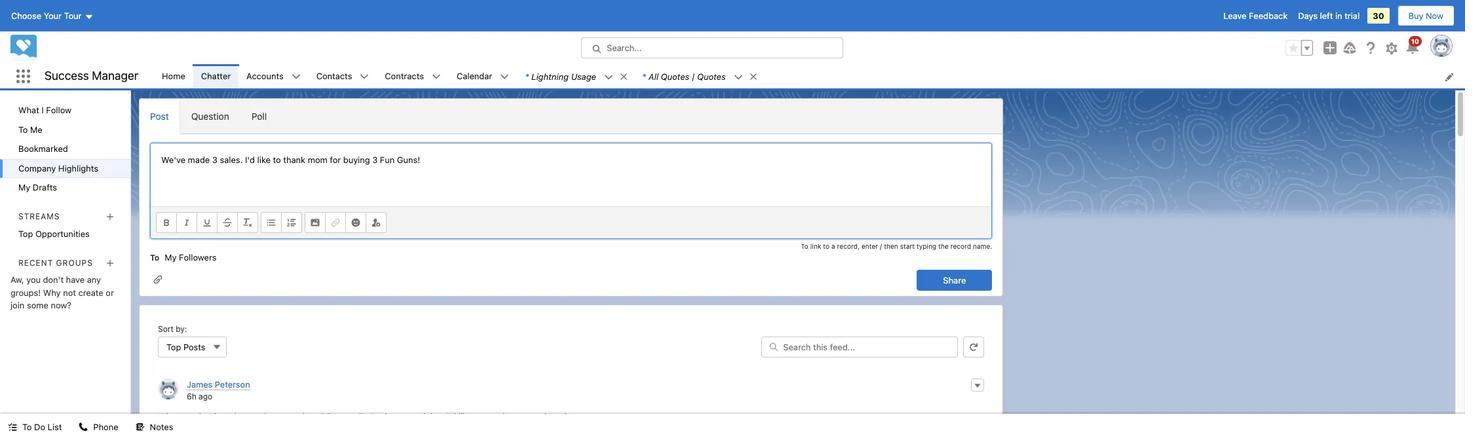 Task type: locate. For each thing, give the bounding box(es) containing it.
bookmarked link
[[0, 140, 130, 159]]

contracts list item
[[377, 64, 449, 88]]

company highlights
[[18, 163, 98, 173]]

top inside top opportunities link
[[18, 229, 33, 239]]

top down sort by:
[[166, 342, 181, 352]]

* left all
[[642, 71, 646, 82]]

manager
[[92, 69, 138, 83]]

the right get
[[500, 412, 513, 422]]

james peterson image
[[158, 378, 179, 399]]

by:
[[176, 324, 187, 334]]

to for to do list
[[22, 422, 32, 433]]

1 horizontal spatial like
[[458, 412, 472, 422]]

0 vertical spatial my
[[18, 182, 30, 193]]

text default image right calendar
[[500, 72, 509, 81]]

3
[[212, 155, 218, 165], [372, 155, 378, 165]]

highlights
[[58, 163, 98, 173]]

i'd right but
[[446, 412, 456, 422]]

aw, you don't have any groups!
[[10, 275, 101, 298]]

buying
[[343, 155, 370, 165]]

list item
[[517, 64, 634, 88], [634, 64, 764, 88]]

1 horizontal spatial to
[[474, 412, 482, 422]]

the right are
[[196, 412, 209, 422]]

top
[[18, 229, 33, 239], [166, 342, 181, 352]]

1 vertical spatial what
[[158, 412, 179, 422]]

text default image left "phone"
[[79, 423, 88, 432]]

to inside 'link'
[[18, 124, 28, 135]]

thoughts left on
[[211, 412, 247, 422]]

leave
[[1224, 10, 1247, 21]]

align text element
[[261, 212, 302, 233]]

not
[[63, 287, 76, 298]]

buy now
[[1409, 10, 1444, 21]]

0 horizontal spatial i'd
[[245, 155, 255, 165]]

0 horizontal spatial 3
[[212, 155, 218, 165]]

Sort by: button
[[158, 337, 227, 357]]

0 horizontal spatial what
[[18, 105, 39, 115]]

i'd right sales.
[[245, 155, 255, 165]]

1 vertical spatial my
[[165, 252, 177, 263]]

1 horizontal spatial my
[[165, 252, 177, 263]]

list item down search... button
[[634, 64, 764, 88]]

the right typing
[[939, 242, 949, 250]]

what i follow
[[18, 105, 72, 115]]

thank
[[283, 155, 305, 165]]

what
[[18, 105, 39, 115], [158, 412, 179, 422]]

2 horizontal spatial to
[[823, 242, 830, 250]]

thoughts right teams at the left bottom of the page
[[541, 412, 577, 422]]

sales.
[[220, 155, 243, 165]]

text default image left do
[[8, 423, 17, 432]]

0 horizontal spatial the
[[196, 412, 209, 422]]

aw,
[[10, 275, 24, 285]]

2 thoughts from the left
[[541, 412, 577, 422]]

1 3 from the left
[[212, 155, 218, 165]]

0 vertical spatial like
[[257, 155, 271, 165]]

to left do
[[22, 422, 32, 433]]

1 horizontal spatial quotes
[[697, 71, 726, 82]]

do
[[34, 422, 45, 433]]

text default image right the contacts
[[360, 72, 369, 81]]

like
[[257, 155, 271, 165], [458, 412, 472, 422]]

to inside the james peterson, 6h ago element
[[474, 412, 482, 422]]

groups
[[56, 258, 93, 268]]

choose your tour button
[[10, 5, 94, 26]]

1 quotes from the left
[[661, 71, 690, 82]]

tab list
[[139, 98, 1004, 134]]

0 horizontal spatial top
[[18, 229, 33, 239]]

but
[[431, 412, 444, 422]]

text default image
[[619, 72, 628, 81], [291, 72, 301, 81], [432, 72, 441, 81], [500, 72, 509, 81], [734, 73, 743, 82], [8, 423, 17, 432], [135, 423, 145, 432]]

why
[[43, 287, 61, 298]]

3 right made
[[212, 155, 218, 165]]

top down streams
[[18, 229, 33, 239]]

to inside button
[[22, 422, 32, 433]]

choose your tour
[[11, 10, 82, 21]]

1 horizontal spatial top
[[166, 342, 181, 352]]

to for to link to a record, enter / then start typing the record name.
[[801, 242, 809, 250]]

top inside sort by: button
[[166, 342, 181, 352]]

to my followers
[[150, 252, 217, 263]]

text default image right accounts
[[291, 72, 301, 81]]

contacts
[[316, 71, 352, 81]]

what for what i follow
[[18, 105, 39, 115]]

list item down search...
[[517, 64, 634, 88]]

1 horizontal spatial what
[[158, 412, 179, 422]]

1 vertical spatial i'd
[[446, 412, 456, 422]]

text default image down search...
[[619, 72, 628, 81]]

30
[[1373, 10, 1384, 21]]

text default image right 'contracts' on the left top of the page
[[432, 72, 441, 81]]

1 horizontal spatial i'd
[[446, 412, 456, 422]]

contracts
[[385, 71, 424, 81]]

start
[[900, 242, 915, 250]]

1 vertical spatial top
[[166, 342, 181, 352]]

0 vertical spatial top
[[18, 229, 33, 239]]

2 vertical spatial to
[[474, 412, 482, 422]]

0 vertical spatial i'd
[[245, 155, 255, 165]]

to inside to my followers
[[150, 253, 159, 263]]

the
[[939, 242, 949, 250], [196, 412, 209, 422], [500, 412, 513, 422]]

text default image inside 'to do list' button
[[8, 423, 17, 432]]

1 horizontal spatial 3
[[372, 155, 378, 165]]

*
[[525, 71, 529, 82], [642, 71, 646, 82]]

poll link
[[240, 99, 278, 134]]

like inside the james peterson, 6h ago element
[[458, 412, 472, 422]]

text default image
[[749, 72, 758, 81], [360, 72, 369, 81], [604, 73, 613, 82], [79, 423, 88, 432]]

like left thank
[[257, 155, 271, 165]]

what inside the james peterson, 6h ago element
[[158, 412, 179, 422]]

follow
[[46, 105, 72, 115]]

impressed,
[[385, 412, 428, 422]]

my
[[18, 182, 30, 193], [165, 252, 177, 263]]

1 horizontal spatial thoughts
[[541, 412, 577, 422]]

0 horizontal spatial quotes
[[661, 71, 690, 82]]

your
[[44, 10, 62, 21]]

0 horizontal spatial to
[[273, 155, 281, 165]]

group
[[1286, 40, 1313, 56]]

|
[[692, 71, 695, 82]]

to
[[18, 124, 28, 135], [801, 242, 809, 250], [150, 253, 159, 263], [22, 422, 32, 433]]

link
[[810, 242, 821, 250]]

left
[[1320, 10, 1333, 21]]

2 * from the left
[[642, 71, 646, 82]]

or
[[106, 287, 114, 298]]

0 horizontal spatial my
[[18, 182, 30, 193]]

poll
[[251, 111, 267, 122]]

/
[[880, 242, 882, 250]]

success
[[45, 69, 89, 83]]

to left thank
[[273, 155, 281, 165]]

2 horizontal spatial the
[[939, 242, 949, 250]]

1 horizontal spatial the
[[500, 412, 513, 422]]

list
[[154, 64, 1465, 88]]

like left get
[[458, 412, 472, 422]]

streams
[[18, 212, 60, 221]]

1 horizontal spatial *
[[642, 71, 646, 82]]

made
[[188, 155, 210, 165]]

quotes
[[661, 71, 690, 82], [697, 71, 726, 82]]

i'd inside text field
[[245, 155, 255, 165]]

6h
[[187, 392, 196, 402]]

0 vertical spatial what
[[18, 105, 39, 115]]

6h ago link
[[187, 392, 212, 402]]

on
[[249, 412, 259, 422]]

quotes right '|'
[[697, 71, 726, 82]]

1 * from the left
[[525, 71, 529, 82]]

create
[[78, 287, 103, 298]]

* for * all quotes | quotes
[[642, 71, 646, 82]]

1 vertical spatial to
[[823, 242, 830, 250]]

1 vertical spatial like
[[458, 412, 472, 422]]

to left get
[[474, 412, 482, 422]]

to left a
[[823, 242, 830, 250]]

what left are
[[158, 412, 179, 422]]

to left link
[[801, 242, 809, 250]]

0 vertical spatial to
[[273, 155, 281, 165]]

teams
[[515, 412, 539, 422]]

what for what are the thoughts on these numbers? personally i'm impressed, but i'd like to get the teams thoughts
[[158, 412, 179, 422]]

numbers?
[[286, 412, 325, 422]]

0 horizontal spatial thoughts
[[211, 412, 247, 422]]

to left me
[[18, 124, 28, 135]]

tour
[[64, 10, 82, 21]]

toolbar
[[151, 206, 992, 239]]

what left i
[[18, 105, 39, 115]]

* left lightning
[[525, 71, 529, 82]]

search... button
[[581, 37, 843, 58]]

leave feedback link
[[1224, 10, 1288, 21]]

my left followers
[[165, 252, 177, 263]]

then
[[884, 242, 898, 250]]

quotes left '|'
[[661, 71, 690, 82]]

to left followers
[[150, 253, 159, 263]]

join
[[10, 300, 25, 311]]

text default image left notes
[[135, 423, 145, 432]]

i'd inside the james peterson, 6h ago element
[[446, 412, 456, 422]]

my left drafts
[[18, 182, 30, 193]]

bookmarked
[[18, 144, 68, 154]]

i'd
[[245, 155, 255, 165], [446, 412, 456, 422]]

what i follow link
[[0, 101, 130, 120]]

0 horizontal spatial *
[[525, 71, 529, 82]]

Search this feed... search field
[[762, 337, 958, 357]]

to for to my followers
[[150, 253, 159, 263]]

home
[[162, 71, 185, 81]]

share button
[[917, 270, 992, 291]]

streams link
[[18, 212, 60, 221]]

1 list item from the left
[[517, 64, 634, 88]]

to me
[[18, 124, 42, 135]]

accounts link
[[239, 64, 291, 88]]

0 horizontal spatial like
[[257, 155, 271, 165]]

to
[[273, 155, 281, 165], [823, 242, 830, 250], [474, 412, 482, 422]]

3 left "fun"
[[372, 155, 378, 165]]



Task type: vqa. For each thing, say whether or not it's contained in the screenshot.
the rightmost text default icon
no



Task type: describe. For each thing, give the bounding box(es) containing it.
text default image inside "calendar" list item
[[500, 72, 509, 81]]

buy
[[1409, 10, 1424, 21]]

* for * lightning usage
[[525, 71, 529, 82]]

format text element
[[156, 212, 258, 233]]

top for top posts
[[166, 342, 181, 352]]

record,
[[837, 242, 860, 250]]

opportunities
[[35, 229, 90, 239]]

text default image right usage
[[604, 73, 613, 82]]

get
[[484, 412, 497, 422]]

now
[[1426, 10, 1444, 21]]

ago
[[199, 392, 212, 402]]

company highlights link
[[0, 159, 130, 178]]

text default image inside accounts list item
[[291, 72, 301, 81]]

days left in trial
[[1298, 10, 1360, 21]]

top opportunities
[[18, 229, 90, 239]]

feedback
[[1249, 10, 1288, 21]]

text default image down search... button
[[749, 72, 758, 81]]

calendar
[[457, 71, 492, 81]]

my inside "my drafts" link
[[18, 182, 30, 193]]

recent
[[18, 258, 53, 268]]

insert content element
[[305, 212, 387, 233]]

sort
[[158, 324, 174, 334]]

typing
[[917, 242, 937, 250]]

tab list containing post
[[139, 98, 1004, 134]]

notes
[[150, 422, 173, 433]]

drafts
[[33, 182, 57, 193]]

followers
[[179, 252, 217, 263]]

text default image inside contacts list item
[[360, 72, 369, 81]]

question
[[191, 111, 229, 122]]

text default image inside phone button
[[79, 423, 88, 432]]

contacts link
[[308, 64, 360, 88]]

success manager
[[45, 69, 138, 83]]

contacts list item
[[308, 64, 377, 88]]

2 quotes from the left
[[697, 71, 726, 82]]

peterson
[[215, 379, 250, 390]]

me
[[30, 124, 42, 135]]

are
[[181, 412, 194, 422]]

phone
[[93, 422, 118, 433]]

now?
[[51, 300, 71, 311]]

to do list
[[22, 422, 62, 433]]

contracts link
[[377, 64, 432, 88]]

We've made 3 sales. I'd like to thank mom for buying 3 Fun Guns! text field
[[151, 144, 992, 206]]

in
[[1336, 10, 1343, 21]]

search...
[[607, 43, 642, 53]]

leave feedback
[[1224, 10, 1288, 21]]

choose
[[11, 10, 41, 21]]

to link to a record, enter / then start typing the record name.
[[801, 242, 992, 250]]

text default image down search... button
[[734, 73, 743, 82]]

* lightning usage
[[525, 71, 596, 82]]

calendar list item
[[449, 64, 517, 88]]

question link
[[180, 99, 240, 134]]

1 thoughts from the left
[[211, 412, 247, 422]]

some
[[27, 300, 48, 311]]

top for top opportunities
[[18, 229, 33, 239]]

have
[[66, 275, 85, 285]]

usage
[[571, 71, 596, 82]]

enter
[[862, 242, 878, 250]]

list containing home
[[154, 64, 1465, 88]]

like inside text field
[[257, 155, 271, 165]]

james peterson, 6h ago element
[[150, 371, 992, 440]]

sort by:
[[158, 324, 187, 334]]

home link
[[154, 64, 193, 88]]

to do list button
[[0, 414, 70, 440]]

james
[[187, 379, 213, 390]]

my drafts link
[[0, 178, 130, 198]]

top posts
[[166, 342, 205, 352]]

post
[[150, 111, 169, 122]]

all
[[649, 71, 659, 82]]

you
[[26, 275, 41, 285]]

what are the thoughts on these numbers? personally i'm impressed, but i'd like to get the teams thoughts
[[158, 412, 577, 422]]

mom
[[308, 155, 328, 165]]

2 list item from the left
[[634, 64, 764, 88]]

company
[[18, 163, 56, 173]]

to inside text field
[[273, 155, 281, 165]]

notes button
[[128, 414, 181, 440]]

list
[[48, 422, 62, 433]]

2 3 from the left
[[372, 155, 378, 165]]

my drafts
[[18, 182, 57, 193]]

to for to me
[[18, 124, 28, 135]]

text default image inside the notes button
[[135, 423, 145, 432]]

accounts list item
[[239, 64, 308, 88]]

lightning
[[532, 71, 569, 82]]

text default image inside contracts list item
[[432, 72, 441, 81]]

any
[[87, 275, 101, 285]]

i
[[42, 105, 44, 115]]

guns!
[[397, 155, 420, 165]]

days
[[1298, 10, 1318, 21]]

why not create or join some now?
[[10, 287, 114, 311]]

james peterson 6h ago
[[187, 379, 250, 402]]

personally
[[327, 412, 368, 422]]

recent groups
[[18, 258, 93, 268]]

accounts
[[247, 71, 284, 81]]

james peterson link
[[187, 379, 250, 390]]

for
[[330, 155, 341, 165]]

top opportunities link
[[0, 225, 130, 244]]

to me link
[[0, 120, 130, 140]]

posts
[[183, 342, 205, 352]]



